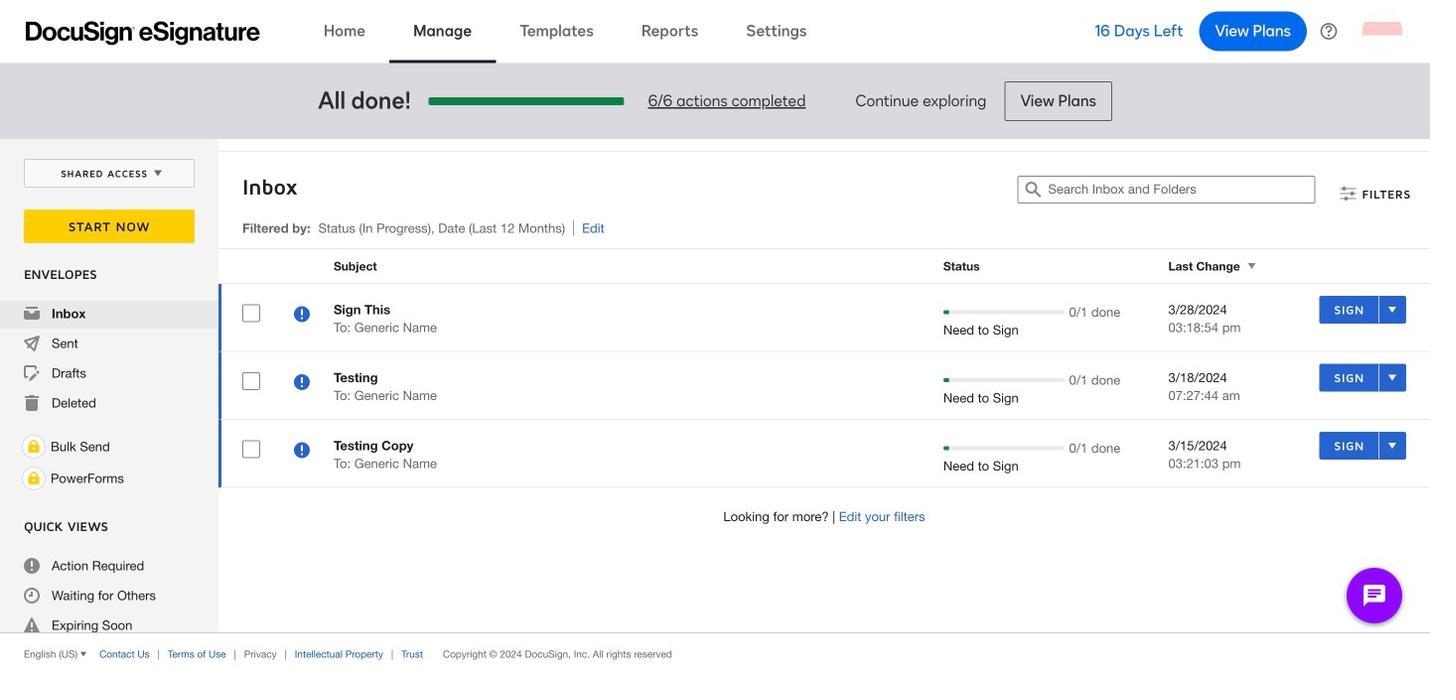 Task type: describe. For each thing, give the bounding box(es) containing it.
secondary navigation region
[[0, 139, 1431, 676]]

clock image
[[24, 588, 40, 604]]

docusign esignature image
[[26, 21, 260, 45]]

draft image
[[24, 366, 40, 381]]

Search Inbox and Folders text field
[[1049, 177, 1315, 203]]

inbox image
[[24, 306, 40, 322]]



Task type: vqa. For each thing, say whether or not it's contained in the screenshot.
the bottommost THE "LOCK" ICON
yes



Task type: locate. For each thing, give the bounding box(es) containing it.
trash image
[[24, 395, 40, 411]]

need to sign image
[[294, 375, 310, 393]]

sent image
[[24, 336, 40, 352]]

more info region
[[0, 633, 1431, 676]]

need to sign image down need to sign icon
[[294, 443, 310, 461]]

need to sign image
[[294, 306, 310, 325], [294, 443, 310, 461]]

lock image
[[22, 435, 46, 459]]

1 need to sign image from the top
[[294, 306, 310, 325]]

alert image
[[24, 618, 40, 634]]

2 need to sign image from the top
[[294, 443, 310, 461]]

lock image
[[22, 467, 46, 491]]

your uploaded profile image image
[[1363, 11, 1403, 51]]

0 vertical spatial need to sign image
[[294, 306, 310, 325]]

1 vertical spatial need to sign image
[[294, 443, 310, 461]]

need to sign image up need to sign icon
[[294, 306, 310, 325]]

action required image
[[24, 558, 40, 574]]



